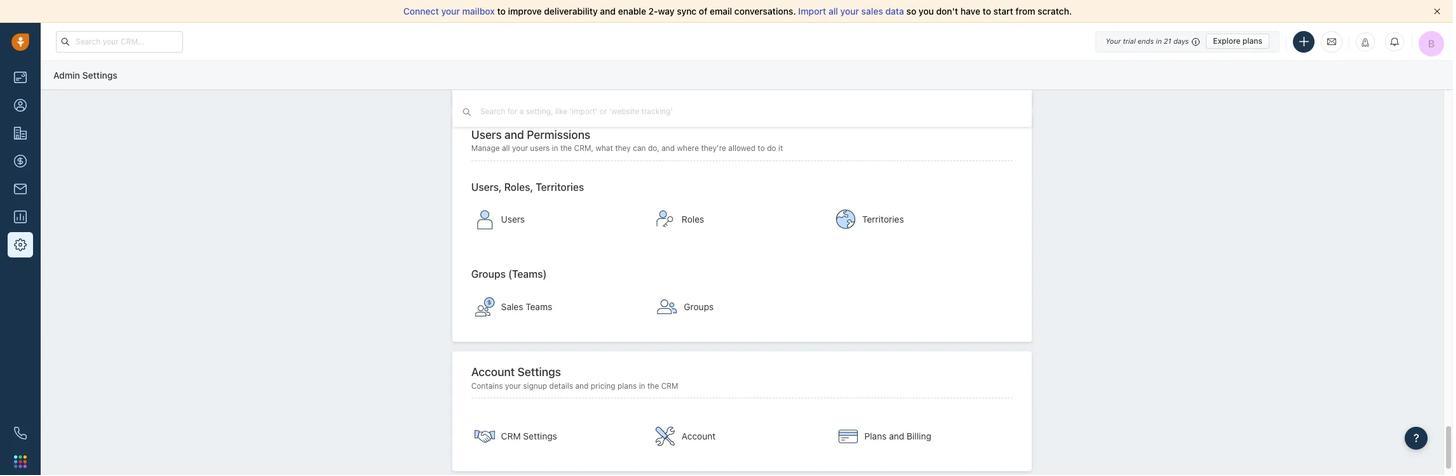 Task type: describe. For each thing, give the bounding box(es) containing it.
find a list of all pricing plans; upgrade or downgrade here image
[[838, 427, 858, 447]]

your inside 'users and permissions manage all your users in the crm, what they can do, and where they're allowed to do it'
[[512, 144, 528, 153]]

groups for groups (teams)
[[471, 269, 506, 281]]

connect your mailbox link
[[403, 6, 497, 17]]

connect your mailbox to improve deliverability and enable 2-way sync of email conversations. import all your sales data so you don't have to start from scratch.
[[403, 6, 1072, 17]]

start
[[994, 6, 1014, 17]]

roles link
[[649, 198, 826, 242]]

import
[[798, 6, 826, 17]]

admin
[[53, 70, 80, 81]]

1 horizontal spatial territories
[[862, 214, 904, 225]]

territories link
[[829, 198, 1007, 242]]

permissions
[[527, 128, 591, 142]]

sales teams link
[[468, 286, 646, 330]]

(teams)
[[508, 269, 547, 281]]

they're
[[701, 144, 726, 153]]

so
[[907, 6, 917, 17]]

1 horizontal spatial all
[[829, 6, 838, 17]]

email
[[710, 6, 732, 17]]

plans and billing link
[[832, 415, 1009, 460]]

can
[[633, 144, 646, 153]]

allowed
[[728, 144, 756, 153]]

account for account settings contains your signup details and pricing plans in the crm
[[471, 366, 515, 380]]

enable
[[618, 6, 646, 17]]

users
[[530, 144, 550, 153]]

plans
[[865, 432, 887, 442]]

roles
[[682, 214, 704, 225]]

and right "plans"
[[889, 432, 904, 442]]

settings for crm
[[523, 432, 557, 442]]

of
[[699, 6, 708, 17]]

create teams to share sales reports, views and more image
[[475, 298, 495, 318]]

what
[[596, 144, 613, 153]]

crm settings
[[501, 432, 557, 442]]

users, roles, territories
[[471, 181, 584, 193]]

admin settings
[[53, 70, 117, 81]]

settings for account
[[518, 366, 561, 380]]

they
[[615, 144, 631, 153]]

signup
[[523, 382, 547, 391]]

you
[[919, 6, 934, 17]]

0 horizontal spatial to
[[497, 6, 506, 17]]

to inside 'users and permissions manage all your users in the crm, what they can do, and where they're allowed to do it'
[[758, 144, 765, 153]]

2-
[[649, 6, 658, 17]]

improve
[[508, 6, 542, 17]]

days
[[1174, 37, 1189, 45]]

users link
[[468, 198, 646, 242]]

contains
[[471, 382, 503, 391]]

ends
[[1138, 37, 1154, 45]]

have
[[961, 6, 981, 17]]

all inside 'users and permissions manage all your users in the crm, what they can do, and where they're allowed to do it'
[[502, 144, 510, 153]]

create roles with specific permissions, assign users to them image
[[655, 210, 675, 230]]

your trial ends in 21 days
[[1106, 37, 1189, 45]]

21
[[1164, 37, 1172, 45]]

send email image
[[1328, 36, 1336, 47]]

plans inside account settings contains your signup details and pricing plans in the crm
[[618, 382, 637, 391]]

plans and billing
[[865, 432, 932, 442]]

Search your CRM... text field
[[56, 31, 183, 52]]

Search for a setting, like 'import' or 'website tracking' text field
[[479, 105, 703, 118]]

add users, edit their information, deactivate them from the account image
[[475, 210, 495, 230]]

crm inside account settings contains your signup details and pricing plans in the crm
[[661, 382, 678, 391]]

1 vertical spatial crm
[[501, 432, 521, 442]]

scratch.
[[1038, 6, 1072, 17]]

deliverability
[[544, 6, 598, 17]]

and left 'enable'
[[600, 6, 616, 17]]

connect
[[403, 6, 439, 17]]

your inside account settings contains your signup details and pricing plans in the crm
[[505, 382, 521, 391]]



Task type: locate. For each thing, give the bounding box(es) containing it.
0 vertical spatial groups
[[471, 269, 506, 281]]

0 vertical spatial crm
[[661, 382, 678, 391]]

and right the details at the bottom left of page
[[575, 382, 589, 391]]

your left "signup"
[[505, 382, 521, 391]]

settings right admin
[[82, 70, 117, 81]]

crm right set your crm language, time zone, date and time formats, and more image
[[501, 432, 521, 442]]

to
[[497, 6, 506, 17], [983, 6, 991, 17], [758, 144, 765, 153]]

settings inside account settings contains your signup details and pricing plans in the crm
[[518, 366, 561, 380]]

and right do,
[[662, 144, 675, 153]]

users for users and permissions manage all your users in the crm, what they can do, and where they're allowed to do it
[[471, 128, 502, 142]]

explore
[[1213, 36, 1241, 46]]

in
[[1156, 37, 1162, 45], [552, 144, 558, 153], [639, 382, 645, 391]]

explore plans link
[[1206, 34, 1270, 49]]

way
[[658, 6, 675, 17]]

to left do
[[758, 144, 765, 153]]

1 vertical spatial all
[[502, 144, 510, 153]]

set your crm language, time zone, date and time formats, and more image
[[475, 427, 495, 447]]

phone image
[[14, 428, 27, 440]]

sales
[[862, 6, 883, 17]]

groups
[[471, 269, 506, 281], [684, 302, 714, 313]]

1 vertical spatial in
[[552, 144, 558, 153]]

and left the "permissions"
[[505, 128, 524, 142]]

account link
[[649, 415, 826, 460]]

roles,
[[504, 181, 533, 193]]

in down the "permissions"
[[552, 144, 558, 153]]

your left mailbox
[[441, 6, 460, 17]]

crm
[[661, 382, 678, 391], [501, 432, 521, 442]]

1 vertical spatial plans
[[618, 382, 637, 391]]

account
[[471, 366, 515, 380], [682, 432, 716, 442]]

close image
[[1434, 8, 1441, 15]]

to right mailbox
[[497, 6, 506, 17]]

the inside account settings contains your signup details and pricing plans in the crm
[[648, 382, 659, 391]]

sales teams
[[501, 302, 552, 313]]

1 horizontal spatial in
[[639, 382, 645, 391]]

settings up "signup"
[[518, 366, 561, 380]]

it
[[779, 144, 783, 153]]

1 horizontal spatial account
[[682, 432, 716, 442]]

and
[[600, 6, 616, 17], [505, 128, 524, 142], [662, 144, 675, 153], [575, 382, 589, 391], [889, 432, 904, 442]]

groups (teams)
[[471, 269, 547, 281]]

1 horizontal spatial groups
[[684, 302, 714, 313]]

account inside account settings contains your signup details and pricing plans in the crm
[[471, 366, 515, 380]]

details
[[549, 382, 573, 391]]

all right import
[[829, 6, 838, 17]]

territories up users link
[[536, 181, 584, 193]]

0 vertical spatial settings
[[82, 70, 117, 81]]

0 horizontal spatial all
[[502, 144, 510, 153]]

sales
[[501, 302, 523, 313]]

manage
[[471, 144, 500, 153]]

where
[[677, 144, 699, 153]]

0 horizontal spatial crm
[[501, 432, 521, 442]]

users for users
[[501, 214, 525, 225]]

conversations.
[[735, 6, 796, 17]]

do
[[767, 144, 776, 153]]

and inside account settings contains your signup details and pricing plans in the crm
[[575, 382, 589, 391]]

0 horizontal spatial in
[[552, 144, 558, 153]]

phone element
[[8, 421, 33, 447]]

crm settings link
[[468, 415, 646, 460]]

your left users
[[512, 144, 528, 153]]

data
[[886, 6, 904, 17]]

the down the "permissions"
[[560, 144, 572, 153]]

what's new image
[[1361, 38, 1370, 47]]

your
[[1106, 37, 1121, 45]]

in right pricing
[[639, 382, 645, 391]]

don't
[[936, 6, 958, 17]]

0 horizontal spatial groups
[[471, 269, 506, 281]]

0 vertical spatial users
[[471, 128, 502, 142]]

groups right create teams to reply to chats, track metrics, and more icon
[[684, 302, 714, 313]]

groups for groups
[[684, 302, 714, 313]]

users inside 'users and permissions manage all your users in the crm, what they can do, and where they're allowed to do it'
[[471, 128, 502, 142]]

billing
[[907, 432, 932, 442]]

users
[[471, 128, 502, 142], [501, 214, 525, 225]]

in inside 'users and permissions manage all your users in the crm, what they can do, and where they're allowed to do it'
[[552, 144, 558, 153]]

0 vertical spatial plans
[[1243, 36, 1263, 46]]

0 vertical spatial the
[[560, 144, 572, 153]]

0 vertical spatial in
[[1156, 37, 1162, 45]]

mailbox
[[462, 6, 495, 17]]

freshworks switcher image
[[14, 456, 27, 469]]

settings for admin
[[82, 70, 117, 81]]

0 horizontal spatial the
[[560, 144, 572, 153]]

pricing
[[591, 382, 616, 391]]

2 vertical spatial in
[[639, 382, 645, 391]]

0 vertical spatial all
[[829, 6, 838, 17]]

1 vertical spatial groups
[[684, 302, 714, 313]]

account right the edit your signup details, export data, cancel account image
[[682, 432, 716, 442]]

plans right the "explore"
[[1243, 36, 1263, 46]]

0 horizontal spatial plans
[[618, 382, 637, 391]]

crm up the edit your signup details, export data, cancel account image
[[661, 382, 678, 391]]

0 horizontal spatial account
[[471, 366, 515, 380]]

1 vertical spatial account
[[682, 432, 716, 442]]

from
[[1016, 6, 1036, 17]]

territories
[[536, 181, 584, 193], [862, 214, 904, 225]]

import all your sales data link
[[798, 6, 907, 17]]

account up contains
[[471, 366, 515, 380]]

the
[[560, 144, 572, 153], [648, 382, 659, 391]]

1 vertical spatial users
[[501, 214, 525, 225]]

1 vertical spatial settings
[[518, 366, 561, 380]]

your left sales
[[841, 6, 859, 17]]

the right pricing
[[648, 382, 659, 391]]

put users in territories to auto-assign records to them image
[[836, 210, 856, 230]]

explore plans
[[1213, 36, 1263, 46]]

all right manage
[[502, 144, 510, 153]]

all
[[829, 6, 838, 17], [502, 144, 510, 153]]

2 vertical spatial settings
[[523, 432, 557, 442]]

teams
[[526, 302, 552, 313]]

1 horizontal spatial the
[[648, 382, 659, 391]]

settings down "signup"
[[523, 432, 557, 442]]

plans
[[1243, 36, 1263, 46], [618, 382, 637, 391]]

1 vertical spatial the
[[648, 382, 659, 391]]

sync
[[677, 6, 697, 17]]

in inside account settings contains your signup details and pricing plans in the crm
[[639, 382, 645, 391]]

crm,
[[574, 144, 594, 153]]

account for account
[[682, 432, 716, 442]]

your
[[441, 6, 460, 17], [841, 6, 859, 17], [512, 144, 528, 153], [505, 382, 521, 391]]

the inside 'users and permissions manage all your users in the crm, what they can do, and where they're allowed to do it'
[[560, 144, 572, 153]]

settings
[[82, 70, 117, 81], [518, 366, 561, 380], [523, 432, 557, 442]]

plans right pricing
[[618, 382, 637, 391]]

2 horizontal spatial to
[[983, 6, 991, 17]]

1 vertical spatial territories
[[862, 214, 904, 225]]

1 horizontal spatial plans
[[1243, 36, 1263, 46]]

in left 21
[[1156, 37, 1162, 45]]

2 horizontal spatial in
[[1156, 37, 1162, 45]]

groups link
[[651, 286, 828, 330]]

to left start
[[983, 6, 991, 17]]

0 horizontal spatial territories
[[536, 181, 584, 193]]

1 horizontal spatial crm
[[661, 382, 678, 391]]

users up manage
[[471, 128, 502, 142]]

1 horizontal spatial to
[[758, 144, 765, 153]]

groups up create teams to share sales reports, views and more image
[[471, 269, 506, 281]]

edit your signup details, export data, cancel account image
[[655, 427, 675, 447]]

do,
[[648, 144, 660, 153]]

0 vertical spatial account
[[471, 366, 515, 380]]

users and permissions manage all your users in the crm, what they can do, and where they're allowed to do it
[[471, 128, 783, 153]]

users,
[[471, 181, 502, 193]]

account settings contains your signup details and pricing plans in the crm
[[471, 366, 678, 391]]

create teams to reply to chats, track metrics, and more image
[[657, 298, 678, 318]]

users right add users, edit their information, deactivate them from the account icon
[[501, 214, 525, 225]]

territories right 'put users in territories to auto-assign records to them' image
[[862, 214, 904, 225]]

trial
[[1123, 37, 1136, 45]]

0 vertical spatial territories
[[536, 181, 584, 193]]



Task type: vqa. For each thing, say whether or not it's contained in the screenshot.
jane sampleton (sample) sales manager
no



